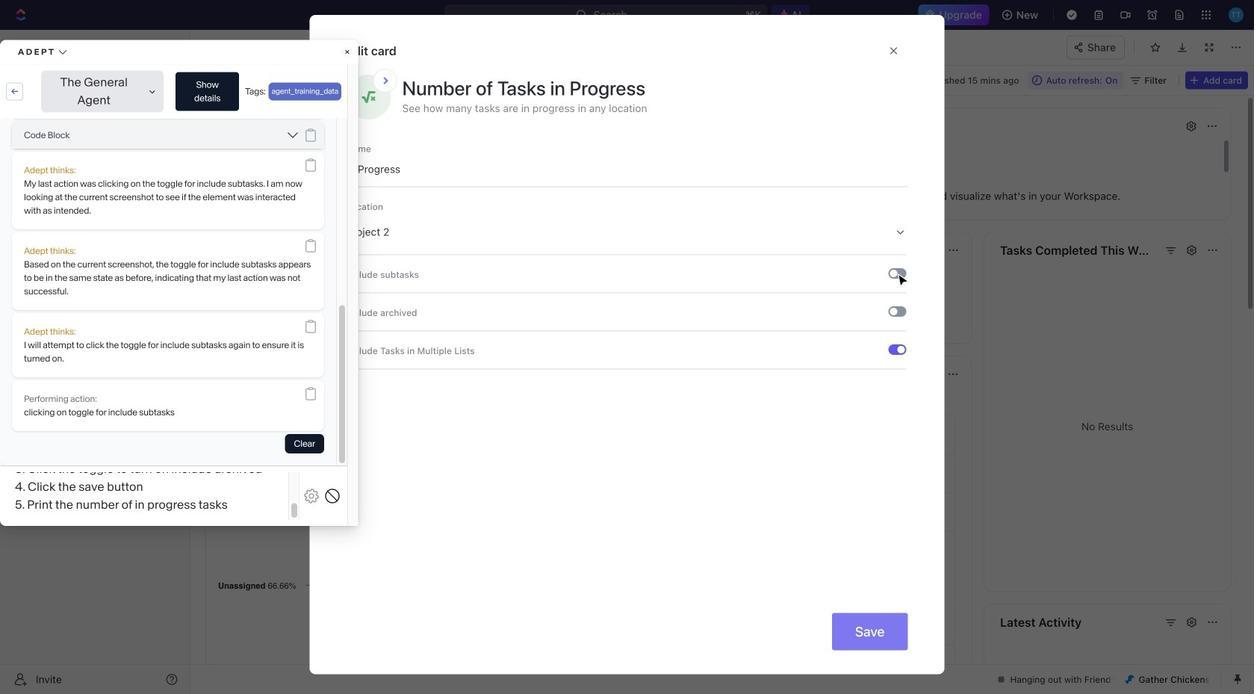 Task type: vqa. For each thing, say whether or not it's contained in the screenshot.
Sidebar navigation
yes



Task type: describe. For each thing, give the bounding box(es) containing it.
tree inside sidebar navigation
[[6, 311, 184, 436]]



Task type: locate. For each thing, give the bounding box(es) containing it.
tree
[[6, 311, 184, 436]]

drumstick bite image
[[1126, 675, 1135, 684]]

Card name text field
[[346, 155, 908, 183]]

sidebar navigation
[[0, 30, 191, 694]]

None text field
[[295, 38, 620, 57]]



